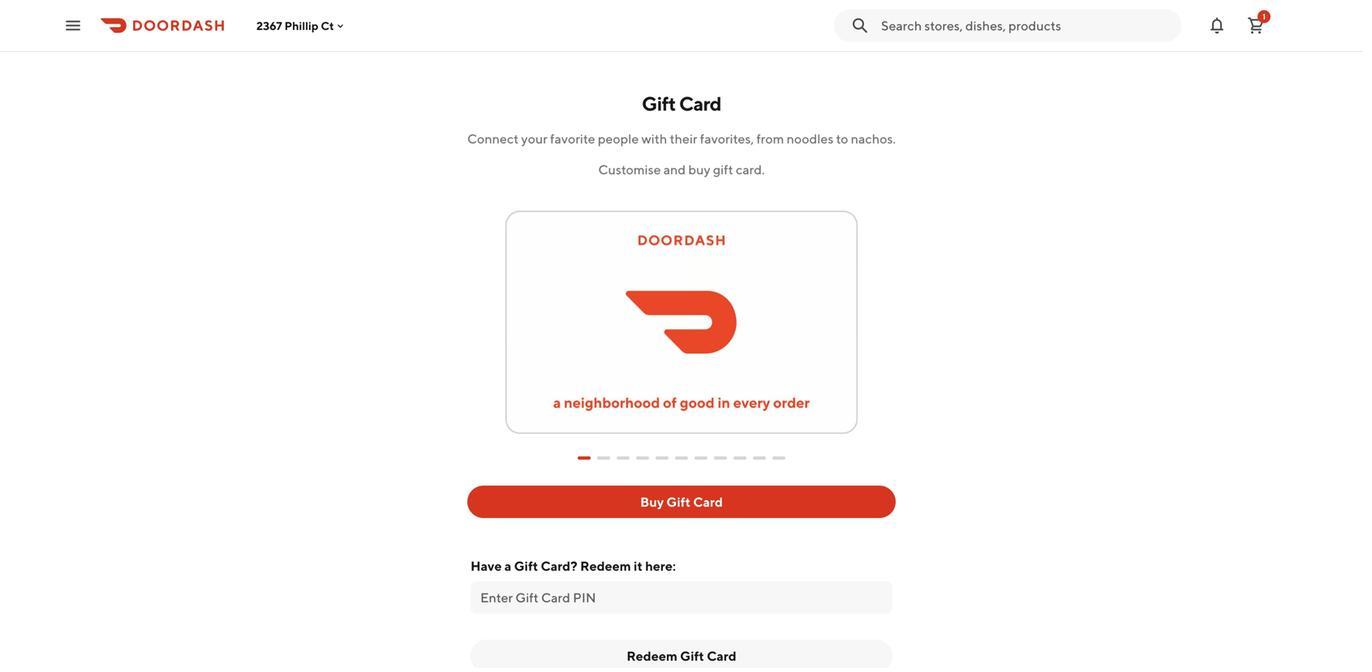 Task type: vqa. For each thing, say whether or not it's contained in the screenshot.
the top Sprouts
no



Task type: locate. For each thing, give the bounding box(es) containing it.
phillip
[[285, 19, 319, 32]]

ct
[[321, 19, 334, 32]]

gift card slides element
[[578, 444, 786, 473]]

2367 phillip ct button
[[256, 19, 347, 32]]

gift inside "button"
[[680, 649, 704, 664]]

noodles
[[787, 131, 834, 147]]

customise and buy gift card.
[[598, 162, 765, 177]]

card?
[[541, 559, 578, 574]]

gift
[[642, 92, 676, 115], [667, 495, 691, 510], [514, 559, 538, 574], [680, 649, 704, 664]]

customise
[[598, 162, 661, 177]]

redeem down have a gift card? redeem it here: text box
[[627, 649, 678, 664]]

have a gift card? redeem it here:
[[471, 559, 676, 574]]

and
[[664, 162, 686, 177]]

redeem
[[580, 559, 631, 574], [627, 649, 678, 664]]

to
[[836, 131, 849, 147]]

1
[[1263, 12, 1266, 21]]

card down have a gift card? redeem it here: text box
[[707, 649, 737, 664]]

1 vertical spatial redeem
[[627, 649, 678, 664]]

1 vertical spatial card
[[693, 495, 723, 510]]

connect
[[467, 131, 519, 147]]

card down gift card slides element
[[693, 495, 723, 510]]

open menu image
[[63, 16, 83, 35]]

redeem left it
[[580, 559, 631, 574]]

their
[[670, 131, 698, 147]]

notification bell image
[[1208, 16, 1227, 35]]

redeem gift card button
[[471, 640, 893, 669]]

0 vertical spatial card
[[679, 92, 722, 115]]

card
[[679, 92, 722, 115], [693, 495, 723, 510], [707, 649, 737, 664]]

card inside button
[[693, 495, 723, 510]]

from
[[757, 131, 784, 147]]

have
[[471, 559, 502, 574]]

favorite
[[550, 131, 595, 147]]

card for redeem gift card
[[707, 649, 737, 664]]

card up their
[[679, 92, 722, 115]]

gift right buy
[[667, 495, 691, 510]]

redeem inside "button"
[[627, 649, 678, 664]]

2 vertical spatial card
[[707, 649, 737, 664]]

1 button
[[1240, 9, 1273, 42]]

your
[[521, 131, 548, 147]]

with
[[642, 131, 667, 147]]

gift down have a gift card? redeem it here: text box
[[680, 649, 704, 664]]

card inside "button"
[[707, 649, 737, 664]]



Task type: describe. For each thing, give the bounding box(es) containing it.
0 vertical spatial redeem
[[580, 559, 631, 574]]

gift
[[713, 162, 733, 177]]

Store search: begin typing to search for stores available on DoorDash text field
[[881, 17, 1172, 34]]

buy
[[689, 162, 711, 177]]

2 items, open order cart image
[[1247, 16, 1266, 35]]

card.
[[736, 162, 765, 177]]

redeem gift card
[[627, 649, 737, 664]]

gift up the with
[[642, 92, 676, 115]]

here:
[[645, 559, 676, 574]]

gift card with doordash decoration image
[[499, 192, 864, 441]]

card for buy gift card
[[693, 495, 723, 510]]

gift inside button
[[667, 495, 691, 510]]

it
[[634, 559, 643, 574]]

nachos.
[[851, 131, 896, 147]]

buy
[[640, 495, 664, 510]]

connect your favorite people with their favorites, from noodles to nachos.
[[467, 131, 896, 147]]

favorites,
[[700, 131, 754, 147]]

gift right a
[[514, 559, 538, 574]]

gift card
[[642, 92, 722, 115]]

2367
[[256, 19, 282, 32]]

2367 phillip ct
[[256, 19, 334, 32]]

people
[[598, 131, 639, 147]]

buy gift card
[[640, 495, 723, 510]]

buy gift card button
[[467, 486, 896, 519]]

Have a Gift Card? Redeem it here: text field
[[480, 589, 883, 607]]

a
[[505, 559, 512, 574]]



